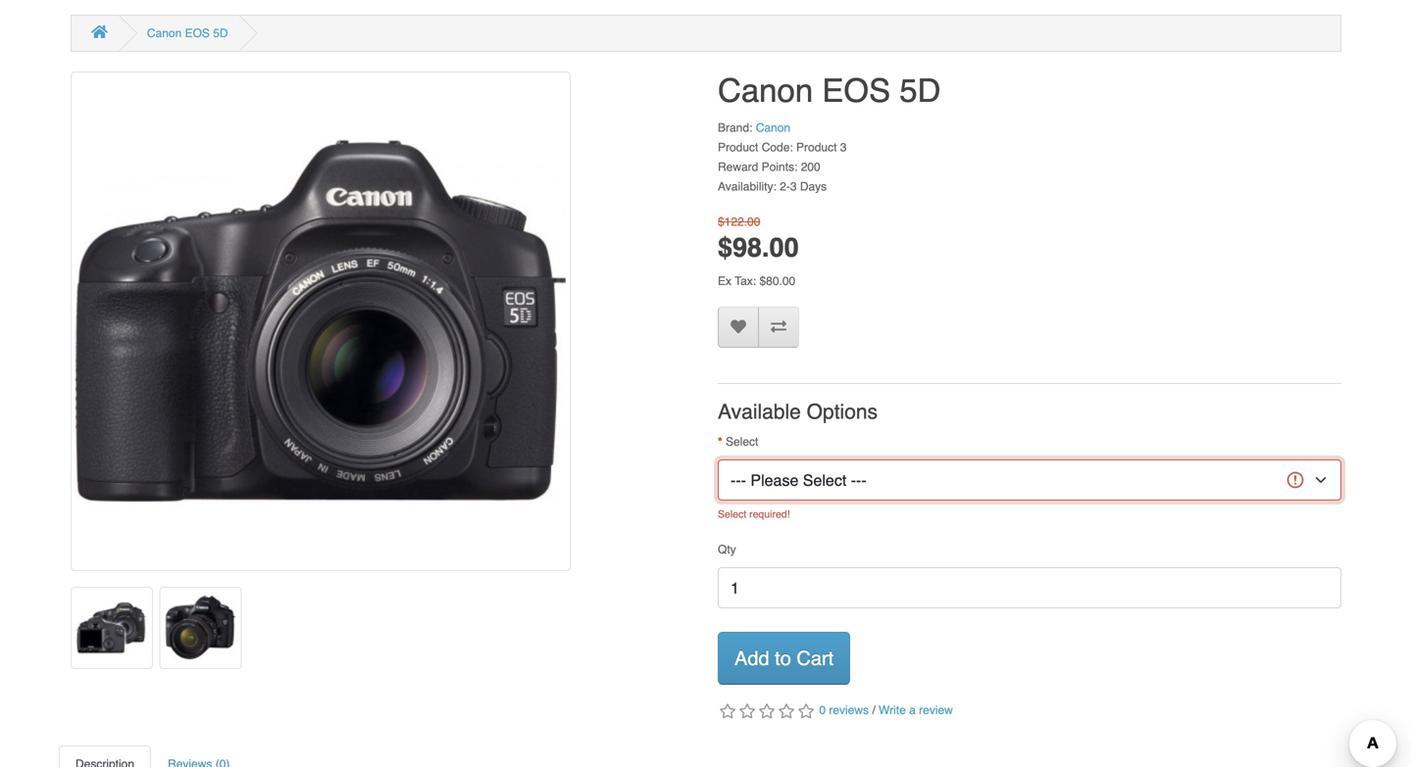 Task type: describe. For each thing, give the bounding box(es) containing it.
ex
[[718, 275, 732, 288]]

available options
[[718, 401, 878, 424]]

0 horizontal spatial 3
[[790, 180, 797, 194]]

add to cart button
[[718, 633, 850, 686]]

add
[[734, 648, 769, 670]]

1 product from the left
[[718, 141, 758, 155]]

star image
[[757, 704, 777, 720]]

review
[[919, 704, 953, 718]]

200
[[801, 160, 820, 174]]

0 reviews / write a review
[[819, 704, 953, 718]]

ex tax: $80.00
[[718, 275, 795, 288]]

0 horizontal spatial eos
[[185, 26, 210, 40]]

0 vertical spatial 3
[[840, 141, 847, 155]]

brand: canon product code: product 3 reward points: 200 availability: 2-3 days
[[718, 121, 847, 194]]

points:
[[762, 160, 798, 174]]

compare this product image
[[771, 319, 786, 335]]

1 horizontal spatial 5d
[[899, 72, 941, 109]]

home image
[[91, 25, 108, 39]]

canon eos 5d link
[[147, 26, 228, 40]]

cart
[[797, 648, 834, 670]]

1 horizontal spatial canon eos 5d
[[718, 72, 941, 109]]

reward
[[718, 160, 758, 174]]

availability:
[[718, 180, 776, 194]]

0 vertical spatial canon
[[147, 26, 182, 40]]

1 horizontal spatial eos
[[822, 72, 890, 109]]

required!
[[749, 509, 790, 521]]

4 star image from the left
[[796, 704, 816, 720]]

select for select
[[726, 436, 758, 449]]

$122.00
[[718, 215, 760, 229]]

code:
[[762, 141, 793, 155]]

add to wish list image
[[731, 319, 746, 335]]

a
[[909, 704, 916, 718]]

0 horizontal spatial canon eos 5d
[[147, 26, 228, 40]]

select required!
[[718, 509, 790, 521]]

2 product from the left
[[796, 141, 837, 155]]



Task type: vqa. For each thing, say whether or not it's contained in the screenshot.
Checkout
no



Task type: locate. For each thing, give the bounding box(es) containing it.
canon up code:
[[756, 121, 790, 135]]

1 horizontal spatial 3
[[840, 141, 847, 155]]

days
[[800, 180, 827, 194]]

product up 200
[[796, 141, 837, 155]]

canon inside brand: canon product code: product 3 reward points: 200 availability: 2-3 days
[[756, 121, 790, 135]]

canon eos 5d
[[147, 26, 228, 40], [718, 72, 941, 109]]

canon up canon link
[[718, 72, 813, 109]]

options
[[807, 401, 878, 424]]

0 vertical spatial 5d
[[213, 26, 228, 40]]

1 horizontal spatial product
[[796, 141, 837, 155]]

canon
[[147, 26, 182, 40], [718, 72, 813, 109], [756, 121, 790, 135]]

select down the available
[[726, 436, 758, 449]]

brand:
[[718, 121, 752, 135]]

1 vertical spatial select
[[718, 509, 746, 521]]

select up qty
[[718, 509, 746, 521]]

1 vertical spatial 3
[[790, 180, 797, 194]]

2-
[[780, 180, 790, 194]]

to
[[775, 648, 791, 670]]

canon eos 5d right home icon at the top of the page
[[147, 26, 228, 40]]

star image
[[718, 704, 737, 720], [737, 704, 757, 720], [777, 704, 796, 720], [796, 704, 816, 720]]

canon right home icon at the top of the page
[[147, 26, 182, 40]]

3 star image from the left
[[777, 704, 796, 720]]

0 vertical spatial canon eos 5d
[[147, 26, 228, 40]]

eos
[[185, 26, 210, 40], [822, 72, 890, 109]]

3
[[840, 141, 847, 155], [790, 180, 797, 194]]

0 vertical spatial select
[[726, 436, 758, 449]]

0 reviews link
[[819, 704, 869, 718]]

canon eos 5d image
[[71, 72, 571, 572], [71, 587, 153, 670], [160, 587, 242, 670]]

5d
[[213, 26, 228, 40], [899, 72, 941, 109]]

2 vertical spatial canon
[[756, 121, 790, 135]]

qty
[[718, 543, 736, 557]]

write
[[879, 704, 906, 718]]

add to cart
[[734, 648, 834, 670]]

3 left days
[[790, 180, 797, 194]]

/
[[872, 704, 875, 718]]

1 vertical spatial canon eos 5d
[[718, 72, 941, 109]]

1 star image from the left
[[718, 704, 737, 720]]

2 star image from the left
[[737, 704, 757, 720]]

1 vertical spatial 5d
[[899, 72, 941, 109]]

1 vertical spatial canon
[[718, 72, 813, 109]]

select
[[726, 436, 758, 449], [718, 509, 746, 521]]

canon link
[[756, 121, 790, 135]]

write a review link
[[879, 704, 953, 718]]

product up reward at the right of the page
[[718, 141, 758, 155]]

select for select required!
[[718, 509, 746, 521]]

canon eos 5d up canon link
[[718, 72, 941, 109]]

tax:
[[735, 275, 756, 288]]

product
[[718, 141, 758, 155], [796, 141, 837, 155]]

$122.00 $98.00
[[718, 215, 799, 263]]

$98.00
[[718, 232, 799, 263]]

0 horizontal spatial product
[[718, 141, 758, 155]]

Qty text field
[[718, 568, 1341, 609]]

1 vertical spatial eos
[[822, 72, 890, 109]]

0 vertical spatial eos
[[185, 26, 210, 40]]

reviews
[[829, 704, 869, 718]]

3 right code:
[[840, 141, 847, 155]]

0
[[819, 704, 826, 718]]

$80.00
[[759, 275, 795, 288]]

available
[[718, 401, 801, 424]]

0 horizontal spatial 5d
[[213, 26, 228, 40]]



